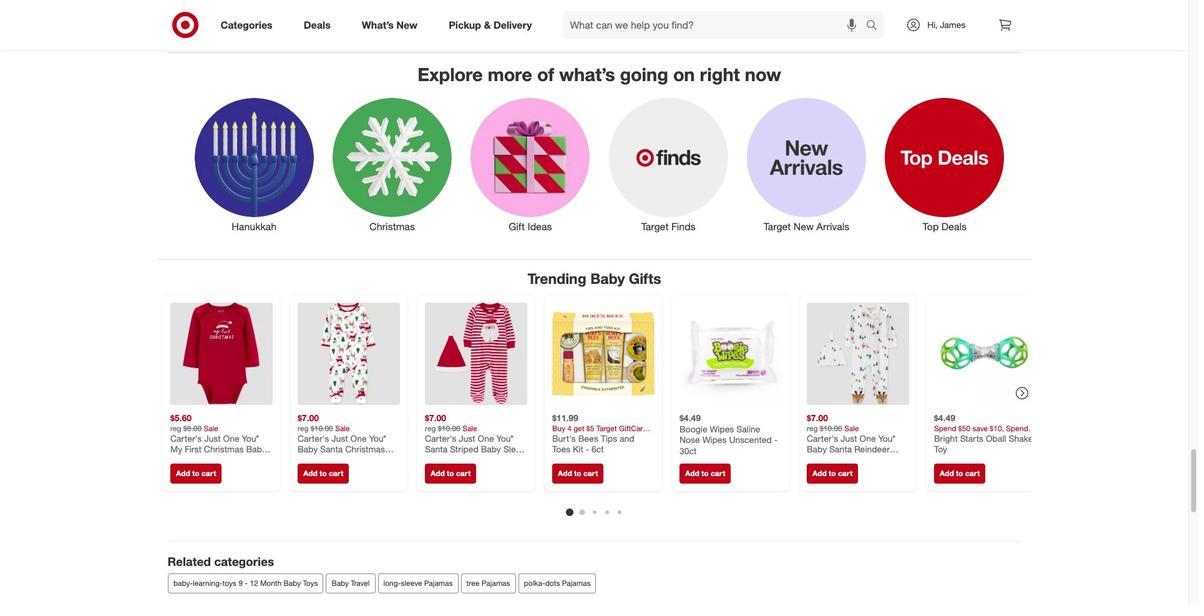 Task type: describe. For each thing, give the bounding box(es) containing it.
$7.00 for carter's just one you®️ baby santa christmas fleece fleece footed pajama - white
[[298, 412, 319, 423]]

to for carter's just one you®️ my first christmas baby bodysuit - red
[[192, 469, 199, 478]]

$8.00
[[183, 423, 201, 433]]

first
[[185, 444, 201, 454]]

starts
[[960, 433, 984, 443]]

to for boogie wipes saline nose wipes unscented - 30ct
[[702, 469, 709, 478]]

related categories
[[168, 554, 274, 568]]

hanukkah
[[232, 220, 277, 233]]

deals link
[[293, 11, 346, 39]]

unscented
[[729, 434, 772, 445]]

pickup & delivery
[[449, 18, 532, 31]]

$11.99
[[552, 412, 578, 423]]

top deals
[[923, 220, 967, 233]]

cart for carter's just one you®️ my first christmas baby bodysuit - red
[[201, 469, 216, 478]]

toy
[[934, 444, 947, 454]]

pickup
[[449, 18, 481, 31]]

categories
[[221, 18, 273, 31]]

what's
[[362, 18, 394, 31]]

hi,
[[928, 19, 938, 30]]

going
[[620, 63, 669, 86]]

baby inside $5.60 reg $8.00 sale carter's just one you®️ my first christmas baby bodysuit - red
[[246, 444, 266, 454]]

add to cart for carter's just one you®️ my first christmas baby bodysuit - red
[[176, 469, 216, 478]]

to for carter's just one you®️ santa striped baby sleep n' play - red/white
[[447, 469, 454, 478]]

pajamas inside "link"
[[482, 579, 510, 588]]

santa inside $7.00 reg $10.00 sale carter's just one you®️ santa striped baby sleep n' play - red/white
[[425, 444, 448, 454]]

tips
[[601, 433, 617, 443]]

baby travel link
[[326, 574, 375, 594]]

explore more of what's going on right now
[[418, 63, 782, 86]]

christmas link
[[323, 95, 462, 234]]

striped
[[450, 444, 478, 454]]

cart for carter's just one you®️ santa striped baby sleep n' play - red/white
[[456, 469, 471, 478]]

- inside $5.60 reg $8.00 sale carter's just one you®️ my first christmas baby bodysuit - red
[[207, 455, 211, 465]]

polka-dots pajamas
[[524, 579, 591, 588]]

just for carter's just one you®️ baby santa christmas fleece fleece footed pajama - white
[[331, 433, 348, 443]]

cart for carter's just one you®️ baby santa reindeer sleep n' play - white
[[838, 469, 853, 478]]

add for carter's just one you®️ baby santa christmas fleece fleece footed pajama - white
[[303, 469, 317, 478]]

baby inside $7.00 reg $10.00 sale carter's just one you®️ baby santa christmas fleece fleece footed pajama - white
[[298, 444, 318, 454]]

- inside "$4.49 boogie wipes saline nose wipes unscented - 30ct"
[[774, 434, 778, 445]]

explore
[[418, 63, 483, 86]]

carter's for carter's just one you®️ my first christmas baby bodysuit - red
[[170, 433, 202, 443]]

you®️ for carter's just one you®️ baby santa reindeer sleep n' play - white
[[878, 433, 895, 443]]

one for carter's just one you®️ baby santa reindeer sleep n' play - white
[[860, 433, 876, 443]]

sleep for carter's just one you®️ baby santa reindeer sleep n' play - white
[[807, 455, 829, 465]]

cart for boogie wipes saline nose wipes unscented - 30ct
[[711, 469, 725, 478]]

carter's for carter's just one you®️ baby santa reindeer sleep n' play - white
[[807, 433, 838, 443]]

ideas
[[528, 220, 552, 233]]

one for carter's just one you®️ santa striped baby sleep n' play - red/white
[[478, 433, 494, 443]]

target new arrivals link
[[738, 95, 876, 234]]

target new arrivals
[[764, 220, 850, 233]]

add for boogie wipes saline nose wipes unscented - 30ct
[[685, 469, 699, 478]]

$4.49 for $4.49
[[934, 412, 956, 423]]

target finds link
[[600, 95, 738, 234]]

trending baby gifts
[[528, 270, 662, 287]]

shaker
[[1009, 433, 1036, 443]]

pajamas for long-sleeve pajamas
[[424, 579, 453, 588]]

and
[[620, 433, 634, 443]]

2 fleece from the left
[[326, 455, 352, 465]]

baby inside $7.00 reg $10.00 sale carter's just one you®️ santa striped baby sleep n' play - red/white
[[481, 444, 501, 454]]

add to cart for bright starts oball shaker toy
[[940, 469, 980, 478]]

pajama
[[298, 465, 326, 476]]

sale for carter's just one you®️ santa striped baby sleep n' play - red/white
[[462, 423, 477, 433]]

james
[[941, 19, 966, 30]]

bright starts oball shaker toy
[[934, 433, 1036, 454]]

delivery
[[494, 18, 532, 31]]

30ct
[[680, 445, 697, 456]]

oball
[[986, 433, 1007, 443]]

carter's for carter's just one you®️ santa striped baby sleep n' play - red/white
[[425, 433, 456, 443]]

one for carter's just one you®️ baby santa christmas fleece fleece footed pajama - white
[[350, 433, 367, 443]]

add to cart button for boogie wipes saline nose wipes unscented - 30ct
[[680, 464, 731, 484]]

add for carter's just one you®️ my first christmas baby bodysuit - red
[[176, 469, 190, 478]]

gift ideas
[[509, 220, 552, 233]]

gift
[[509, 220, 525, 233]]

add to cart button for bright starts oball shaker toy
[[934, 464, 986, 484]]

$4.49 for $4.49 boogie wipes saline nose wipes unscented - 30ct
[[680, 412, 701, 423]]

polka-dots pajamas link
[[518, 574, 596, 594]]

reg for carter's just one you®️ baby santa christmas fleece fleece footed pajama - white
[[298, 423, 308, 433]]

$7.00 reg $10.00 sale carter's just one you®️ santa striped baby sleep n' play - red/white
[[425, 412, 526, 465]]

white inside $7.00 reg $10.00 sale carter's just one you®️ baby santa christmas fleece fleece footed pajama - white
[[335, 465, 357, 476]]

cart for carter's just one you®️ baby santa christmas fleece fleece footed pajama - white
[[329, 469, 343, 478]]

baby-
[[173, 579, 193, 588]]

nose
[[680, 434, 700, 445]]

tree pajamas
[[466, 579, 510, 588]]

add for carter's just one you®️ santa striped baby sleep n' play - red/white
[[431, 469, 445, 478]]

long-sleeve pajamas
[[383, 579, 453, 588]]

- right 9
[[245, 579, 247, 588]]

month
[[260, 579, 281, 588]]

to for burt's bees tips and toes kit - 6ct
[[574, 469, 581, 478]]

add to cart button for burt's bees tips and toes kit - 6ct
[[552, 464, 604, 484]]

$7.00 for carter's just one you®️ baby santa reindeer sleep n' play - white
[[807, 412, 828, 423]]

add to cart for carter's just one you®️ santa striped baby sleep n' play - red/white
[[431, 469, 471, 478]]

search button
[[861, 11, 891, 41]]

bees
[[578, 433, 598, 443]]

sleeve
[[401, 579, 422, 588]]

to for carter's just one you®️ baby santa reindeer sleep n' play - white
[[829, 469, 836, 478]]

play for santa
[[843, 455, 860, 465]]

travel
[[351, 579, 370, 588]]

finds
[[672, 220, 696, 233]]

dots
[[545, 579, 560, 588]]

$10.00 for carter's just one you®️ baby santa christmas fleece fleece footed pajama - white
[[311, 423, 333, 433]]

1 fleece from the left
[[298, 455, 324, 465]]

now
[[745, 63, 782, 86]]

baby travel
[[331, 579, 370, 588]]

saline
[[737, 423, 760, 434]]

add to cart for boogie wipes saline nose wipes unscented - 30ct
[[685, 469, 725, 478]]

polka-
[[524, 579, 545, 588]]

What can we help you find? suggestions appear below search field
[[563, 11, 870, 39]]

0 horizontal spatial deals
[[304, 18, 331, 31]]

pickup & delivery link
[[438, 11, 548, 39]]

target finds
[[642, 220, 696, 233]]

santa for sleep
[[829, 444, 852, 454]]

learning-
[[193, 579, 222, 588]]

$7.00 reg $10.00 sale carter's just one you®️ baby santa reindeer sleep n' play - white
[[807, 412, 895, 465]]

- inside $7.00 reg $10.00 sale carter's just one you®️ baby santa christmas fleece fleece footed pajama - white
[[329, 465, 332, 476]]

related
[[168, 554, 211, 568]]

$5.60 reg $8.00 sale carter's just one you®️ my first christmas baby bodysuit - red
[[170, 412, 266, 465]]

one for carter's just one you®️ my first christmas baby bodysuit - red
[[223, 433, 239, 443]]



Task type: vqa. For each thing, say whether or not it's contained in the screenshot.


Task type: locate. For each thing, give the bounding box(es) containing it.
0 horizontal spatial $10.00
[[311, 423, 333, 433]]

2 $4.49 from the left
[[934, 412, 956, 423]]

carter's
[[170, 433, 202, 443], [298, 433, 329, 443], [425, 433, 456, 443], [807, 433, 838, 443]]

7 add to cart button from the left
[[934, 464, 986, 484]]

- right 'kit'
[[586, 444, 589, 454]]

2 horizontal spatial $7.00
[[807, 412, 828, 423]]

sleep
[[503, 444, 526, 454], [807, 455, 829, 465]]

4 add to cart from the left
[[558, 469, 598, 478]]

1 vertical spatial deals
[[942, 220, 967, 233]]

1 add from the left
[[176, 469, 190, 478]]

$4.49 up bright
[[934, 412, 956, 423]]

more
[[488, 63, 532, 86]]

wipes down boogie
[[703, 434, 727, 445]]

1 horizontal spatial target
[[764, 220, 791, 233]]

2 santa from the left
[[425, 444, 448, 454]]

toes
[[552, 444, 570, 454]]

3 santa from the left
[[829, 444, 852, 454]]

target for target new arrivals
[[764, 220, 791, 233]]

$4.49 inside "$4.49 boogie wipes saline nose wipes unscented - 30ct"
[[680, 412, 701, 423]]

1 vertical spatial new
[[794, 220, 814, 233]]

1 vertical spatial sleep
[[807, 455, 829, 465]]

search
[[861, 20, 891, 32]]

new
[[397, 18, 418, 31], [794, 220, 814, 233]]

n' for baby
[[832, 455, 841, 465]]

$4.49 boogie wipes saline nose wipes unscented - 30ct
[[680, 412, 778, 456]]

add to cart for burt's bees tips and toes kit - 6ct
[[558, 469, 598, 478]]

add for bright starts oball shaker toy
[[940, 469, 954, 478]]

6 add to cart from the left
[[813, 469, 853, 478]]

burt's
[[552, 433, 576, 443]]

5 add to cart from the left
[[685, 469, 725, 478]]

new left arrivals
[[794, 220, 814, 233]]

2 add to cart from the left
[[303, 469, 343, 478]]

- inside the $7.00 reg $10.00 sale carter's just one you®️ baby santa reindeer sleep n' play - white
[[862, 455, 866, 465]]

1 horizontal spatial n'
[[832, 455, 841, 465]]

fleece left footed
[[326, 455, 352, 465]]

7 to from the left
[[956, 469, 963, 478]]

toys
[[303, 579, 318, 588]]

1 horizontal spatial santa
[[425, 444, 448, 454]]

one up footed
[[350, 433, 367, 443]]

you®️ up "red/white"
[[496, 433, 513, 443]]

2 $7.00 from the left
[[425, 412, 446, 423]]

reg inside $7.00 reg $10.00 sale carter's just one you®️ santa striped baby sleep n' play - red/white
[[425, 423, 436, 433]]

top
[[923, 220, 939, 233]]

play
[[436, 455, 453, 465], [843, 455, 860, 465]]

1 sale from the left
[[204, 423, 218, 433]]

bright starts oball shaker toy image
[[934, 303, 1037, 405], [934, 303, 1037, 405]]

play down striped
[[436, 455, 453, 465]]

reg for carter's just one you®️ santa striped baby sleep n' play - red/white
[[425, 423, 436, 433]]

2 carter's from the left
[[298, 433, 329, 443]]

$7.00 inside $7.00 reg $10.00 sale carter's just one you®️ baby santa christmas fleece fleece footed pajama - white
[[298, 412, 319, 423]]

3 just from the left
[[459, 433, 475, 443]]

carter's inside $5.60 reg $8.00 sale carter's just one you®️ my first christmas baby bodysuit - red
[[170, 433, 202, 443]]

$10.00 inside $7.00 reg $10.00 sale carter's just one you®️ baby santa christmas fleece fleece footed pajama - white
[[311, 423, 333, 433]]

to for carter's just one you®️ baby santa christmas fleece fleece footed pajama - white
[[319, 469, 327, 478]]

categories
[[214, 554, 274, 568]]

n' for santa
[[425, 455, 434, 465]]

deals
[[304, 18, 331, 31], [942, 220, 967, 233]]

pajamas
[[424, 579, 453, 588], [482, 579, 510, 588], [562, 579, 591, 588]]

tree
[[466, 579, 480, 588]]

reg for carter's just one you®️ baby santa reindeer sleep n' play - white
[[807, 423, 818, 433]]

sale inside the $7.00 reg $10.00 sale carter's just one you®️ baby santa reindeer sleep n' play - white
[[845, 423, 859, 433]]

2 horizontal spatial santa
[[829, 444, 852, 454]]

1 horizontal spatial $10.00
[[438, 423, 460, 433]]

2 you®️ from the left
[[369, 433, 386, 443]]

white inside the $7.00 reg $10.00 sale carter's just one you®️ baby santa reindeer sleep n' play - white
[[868, 455, 890, 465]]

target for target finds
[[642, 220, 669, 233]]

1 horizontal spatial play
[[843, 455, 860, 465]]

1 horizontal spatial $4.49
[[934, 412, 956, 423]]

2 $10.00 from the left
[[438, 423, 460, 433]]

boogie wipes saline nose wipes unscented - 30ct image
[[680, 303, 782, 405], [680, 303, 782, 405]]

carter's just one you®️ baby santa reindeer sleep n' play - white image
[[807, 303, 909, 405], [807, 303, 909, 405]]

fleece up pajama
[[298, 455, 324, 465]]

deals left what's
[[304, 18, 331, 31]]

sale inside $7.00 reg $10.00 sale carter's just one you®️ baby santa christmas fleece fleece footed pajama - white
[[335, 423, 350, 433]]

cart
[[201, 469, 216, 478], [329, 469, 343, 478], [456, 469, 471, 478], [583, 469, 598, 478], [711, 469, 725, 478], [838, 469, 853, 478], [966, 469, 980, 478]]

cart down "$4.49 boogie wipes saline nose wipes unscented - 30ct"
[[711, 469, 725, 478]]

you®️ inside $5.60 reg $8.00 sale carter's just one you®️ my first christmas baby bodysuit - red
[[242, 433, 258, 443]]

wipes
[[710, 423, 734, 434], [703, 434, 727, 445]]

- down striped
[[455, 455, 458, 465]]

add to cart button down first
[[170, 464, 222, 484]]

what's new
[[362, 18, 418, 31]]

-
[[774, 434, 778, 445], [586, 444, 589, 454], [207, 455, 211, 465], [455, 455, 458, 465], [862, 455, 866, 465], [329, 465, 332, 476], [245, 579, 247, 588]]

6 add from the left
[[813, 469, 827, 478]]

2 reg from the left
[[298, 423, 308, 433]]

you®️ right $8.00
[[242, 433, 258, 443]]

christmas for carter's just one you®️ my first christmas baby bodysuit - red
[[204, 444, 244, 454]]

just inside $7.00 reg $10.00 sale carter's just one you®️ santa striped baby sleep n' play - red/white
[[459, 433, 475, 443]]

sale for carter's just one you®️ my first christmas baby bodysuit - red
[[204, 423, 218, 433]]

santa left reindeer
[[829, 444, 852, 454]]

1 target from the left
[[642, 220, 669, 233]]

6 to from the left
[[829, 469, 836, 478]]

0 horizontal spatial new
[[397, 18, 418, 31]]

0 horizontal spatial $4.49
[[680, 412, 701, 423]]

pajamas right sleeve
[[424, 579, 453, 588]]

1 you®️ from the left
[[242, 433, 258, 443]]

3 reg from the left
[[425, 423, 436, 433]]

baby-learning-toys 9 - 12 month baby toys
[[173, 579, 318, 588]]

one inside the $7.00 reg $10.00 sale carter's just one you®️ baby santa reindeer sleep n' play - white
[[860, 433, 876, 443]]

2 add from the left
[[303, 469, 317, 478]]

what's
[[560, 63, 615, 86]]

you®️ inside $7.00 reg $10.00 sale carter's just one you®️ baby santa christmas fleece fleece footed pajama - white
[[369, 433, 386, 443]]

carter's just one you®️ baby santa christmas fleece fleece footed pajama - white image
[[298, 303, 400, 405], [298, 303, 400, 405]]

you®️ up footed
[[369, 433, 386, 443]]

baby inside the $7.00 reg $10.00 sale carter's just one you®️ baby santa reindeer sleep n' play - white
[[807, 444, 827, 454]]

new right what's
[[397, 18, 418, 31]]

deals right top
[[942, 220, 967, 233]]

0 horizontal spatial target
[[642, 220, 669, 233]]

one up "red/white"
[[478, 433, 494, 443]]

- down reindeer
[[862, 455, 866, 465]]

2 just from the left
[[331, 433, 348, 443]]

3 add to cart from the left
[[431, 469, 471, 478]]

sleep inside the $7.00 reg $10.00 sale carter's just one you®️ baby santa reindeer sleep n' play - white
[[807, 455, 829, 465]]

hanukkah link
[[185, 95, 323, 234]]

1 carter's from the left
[[170, 433, 202, 443]]

cart down the $7.00 reg $10.00 sale carter's just one you®️ baby santa reindeer sleep n' play - white
[[838, 469, 853, 478]]

4 cart from the left
[[583, 469, 598, 478]]

cart down "red/white"
[[456, 469, 471, 478]]

sale
[[204, 423, 218, 433], [335, 423, 350, 433], [462, 423, 477, 433], [845, 423, 859, 433]]

carter's inside $7.00 reg $10.00 sale carter's just one you®️ baby santa christmas fleece fleece footed pajama - white
[[298, 433, 329, 443]]

gifts
[[629, 270, 662, 287]]

7 cart from the left
[[966, 469, 980, 478]]

cart for bright starts oball shaker toy
[[966, 469, 980, 478]]

add to cart button down striped
[[425, 464, 476, 484]]

n' inside $7.00 reg $10.00 sale carter's just one you®️ santa striped baby sleep n' play - red/white
[[425, 455, 434, 465]]

5 add to cart button from the left
[[680, 464, 731, 484]]

add to cart button for carter's just one you®️ baby santa christmas fleece fleece footed pajama - white
[[298, 464, 349, 484]]

what's new link
[[351, 11, 433, 39]]

$7.00 reg $10.00 sale carter's just one you®️ baby santa christmas fleece fleece footed pajama - white
[[298, 412, 386, 476]]

3 add from the left
[[431, 469, 445, 478]]

one inside $7.00 reg $10.00 sale carter's just one you®️ baby santa christmas fleece fleece footed pajama - white
[[350, 433, 367, 443]]

kit
[[573, 444, 583, 454]]

1 pajamas from the left
[[424, 579, 453, 588]]

santa inside $7.00 reg $10.00 sale carter's just one you®️ baby santa christmas fleece fleece footed pajama - white
[[320, 444, 343, 454]]

long-sleeve pajamas link
[[378, 574, 458, 594]]

one up reindeer
[[860, 433, 876, 443]]

- left red
[[207, 455, 211, 465]]

1 play from the left
[[436, 455, 453, 465]]

boogie
[[680, 423, 707, 434]]

add to cart for carter's just one you®️ baby santa reindeer sleep n' play - white
[[813, 469, 853, 478]]

0 horizontal spatial white
[[335, 465, 357, 476]]

3 add to cart button from the left
[[425, 464, 476, 484]]

target left finds
[[642, 220, 669, 233]]

cart down bright starts oball shaker toy
[[966, 469, 980, 478]]

toys
[[222, 579, 236, 588]]

2 sale from the left
[[335, 423, 350, 433]]

just inside $5.60 reg $8.00 sale carter's just one you®️ my first christmas baby bodysuit - red
[[204, 433, 220, 443]]

4 add from the left
[[558, 469, 572, 478]]

sale inside $5.60 reg $8.00 sale carter's just one you®️ my first christmas baby bodysuit - red
[[204, 423, 218, 433]]

1 $7.00 from the left
[[298, 412, 319, 423]]

play inside the $7.00 reg $10.00 sale carter's just one you®️ baby santa reindeer sleep n' play - white
[[843, 455, 860, 465]]

white down reindeer
[[868, 455, 890, 465]]

just for carter's just one you®️ my first christmas baby bodysuit - red
[[204, 433, 220, 443]]

santa for fleece
[[320, 444, 343, 454]]

play for striped
[[436, 455, 453, 465]]

just for carter's just one you®️ baby santa reindeer sleep n' play - white
[[841, 433, 857, 443]]

4 reg from the left
[[807, 423, 818, 433]]

reg inside $7.00 reg $10.00 sale carter's just one you®️ baby santa christmas fleece fleece footed pajama - white
[[298, 423, 308, 433]]

0 horizontal spatial $7.00
[[298, 412, 319, 423]]

3 sale from the left
[[462, 423, 477, 433]]

1 horizontal spatial new
[[794, 220, 814, 233]]

add to cart
[[176, 469, 216, 478], [303, 469, 343, 478], [431, 469, 471, 478], [558, 469, 598, 478], [685, 469, 725, 478], [813, 469, 853, 478], [940, 469, 980, 478]]

1 to from the left
[[192, 469, 199, 478]]

you®️ for carter's just one you®️ santa striped baby sleep n' play - red/white
[[496, 433, 513, 443]]

1 just from the left
[[204, 433, 220, 443]]

0 horizontal spatial play
[[436, 455, 453, 465]]

one up red
[[223, 433, 239, 443]]

you®️ up reindeer
[[878, 433, 895, 443]]

sleep for carter's just one you®️ santa striped baby sleep n' play - red/white
[[503, 444, 526, 454]]

bodysuit
[[170, 455, 205, 465]]

target left arrivals
[[764, 220, 791, 233]]

arrivals
[[817, 220, 850, 233]]

4 carter's from the left
[[807, 433, 838, 443]]

2 play from the left
[[843, 455, 860, 465]]

4 you®️ from the left
[[878, 433, 895, 443]]

baby-learning-toys 9 - 12 month baby toys link
[[168, 574, 323, 594]]

2 add to cart button from the left
[[298, 464, 349, 484]]

1 horizontal spatial pajamas
[[482, 579, 510, 588]]

1 horizontal spatial fleece
[[326, 455, 352, 465]]

- right the unscented
[[774, 434, 778, 445]]

pajamas right dots
[[562, 579, 591, 588]]

$7.00 inside $7.00 reg $10.00 sale carter's just one you®️ santa striped baby sleep n' play - red/white
[[425, 412, 446, 423]]

baby
[[591, 270, 625, 287], [246, 444, 266, 454], [298, 444, 318, 454], [481, 444, 501, 454], [807, 444, 827, 454], [284, 579, 301, 588], [331, 579, 349, 588]]

burt's bees tips and toes kit - 6ct
[[552, 433, 634, 454]]

new for target
[[794, 220, 814, 233]]

add to cart button down 'kit'
[[552, 464, 604, 484]]

3 $7.00 from the left
[[807, 412, 828, 423]]

my
[[170, 444, 182, 454]]

4 to from the left
[[574, 469, 581, 478]]

0 vertical spatial sleep
[[503, 444, 526, 454]]

5 cart from the left
[[711, 469, 725, 478]]

one
[[223, 433, 239, 443], [350, 433, 367, 443], [478, 433, 494, 443], [860, 433, 876, 443]]

christmas inside $7.00 reg $10.00 sale carter's just one you®️ baby santa christmas fleece fleece footed pajama - white
[[345, 444, 385, 454]]

you®️ for carter's just one you®️ my first christmas baby bodysuit - red
[[242, 433, 258, 443]]

one inside $7.00 reg $10.00 sale carter's just one you®️ santa striped baby sleep n' play - red/white
[[478, 433, 494, 443]]

n' inside the $7.00 reg $10.00 sale carter's just one you®️ baby santa reindeer sleep n' play - white
[[832, 455, 841, 465]]

$5.60
[[170, 412, 191, 423]]

1 santa from the left
[[320, 444, 343, 454]]

christmas for carter's just one you®️ baby santa christmas fleece fleece footed pajama - white
[[345, 444, 385, 454]]

12
[[250, 579, 258, 588]]

3 one from the left
[[478, 433, 494, 443]]

cart for burt's bees tips and toes kit - 6ct
[[583, 469, 598, 478]]

long-
[[383, 579, 401, 588]]

9
[[238, 579, 242, 588]]

1 add to cart button from the left
[[170, 464, 222, 484]]

2 target from the left
[[764, 220, 791, 233]]

you®️ for carter's just one you®️ baby santa christmas fleece fleece footed pajama - white
[[369, 433, 386, 443]]

$4.49
[[680, 412, 701, 423], [934, 412, 956, 423]]

$10.00 inside the $7.00 reg $10.00 sale carter's just one you®️ baby santa reindeer sleep n' play - white
[[820, 423, 842, 433]]

5 add from the left
[[685, 469, 699, 478]]

tree pajamas link
[[461, 574, 516, 594]]

carter's inside $7.00 reg $10.00 sale carter's just one you®️ santa striped baby sleep n' play - red/white
[[425, 433, 456, 443]]

1 one from the left
[[223, 433, 239, 443]]

2 to from the left
[[319, 469, 327, 478]]

carter's just one you®️ santa striped baby sleep n' play - red/white image
[[425, 303, 527, 405], [425, 303, 527, 405]]

carter's inside the $7.00 reg $10.00 sale carter's just one you®️ baby santa reindeer sleep n' play - white
[[807, 433, 838, 443]]

burt's bees tips and toes kit - 6ct image
[[552, 303, 655, 405], [552, 303, 655, 405]]

to for bright starts oball shaker toy
[[956, 469, 963, 478]]

cart down 6ct
[[583, 469, 598, 478]]

sleep inside $7.00 reg $10.00 sale carter's just one you®️ santa striped baby sleep n' play - red/white
[[503, 444, 526, 454]]

3 you®️ from the left
[[496, 433, 513, 443]]

6 add to cart button from the left
[[807, 464, 858, 484]]

santa up pajama
[[320, 444, 343, 454]]

4 one from the left
[[860, 433, 876, 443]]

6 cart from the left
[[838, 469, 853, 478]]

add
[[176, 469, 190, 478], [303, 469, 317, 478], [431, 469, 445, 478], [558, 469, 572, 478], [685, 469, 699, 478], [813, 469, 827, 478], [940, 469, 954, 478]]

on
[[674, 63, 695, 86]]

footed
[[355, 455, 382, 465]]

you®️ inside $7.00 reg $10.00 sale carter's just one you®️ santa striped baby sleep n' play - red/white
[[496, 433, 513, 443]]

top deals link
[[876, 95, 1014, 234]]

1 add to cart from the left
[[176, 469, 216, 478]]

1 horizontal spatial white
[[868, 455, 890, 465]]

$4.49 up boogie
[[680, 412, 701, 423]]

2 n' from the left
[[832, 455, 841, 465]]

santa left striped
[[425, 444, 448, 454]]

0 horizontal spatial fleece
[[298, 455, 324, 465]]

0 vertical spatial new
[[397, 18, 418, 31]]

3 to from the left
[[447, 469, 454, 478]]

1 $4.49 from the left
[[680, 412, 701, 423]]

1 $10.00 from the left
[[311, 423, 333, 433]]

santa inside the $7.00 reg $10.00 sale carter's just one you®️ baby santa reindeer sleep n' play - white
[[829, 444, 852, 454]]

reg for carter's just one you®️ my first christmas baby bodysuit - red
[[170, 423, 181, 433]]

pajamas for polka-dots pajamas
[[562, 579, 591, 588]]

pajamas right tree
[[482, 579, 510, 588]]

0 horizontal spatial santa
[[320, 444, 343, 454]]

hi, james
[[928, 19, 966, 30]]

1 horizontal spatial $7.00
[[425, 412, 446, 423]]

5 to from the left
[[702, 469, 709, 478]]

- inside burt's bees tips and toes kit - 6ct
[[586, 444, 589, 454]]

cart down red
[[201, 469, 216, 478]]

$10.00
[[311, 423, 333, 433], [438, 423, 460, 433], [820, 423, 842, 433]]

add to cart button down 30ct at the bottom
[[680, 464, 731, 484]]

just inside $7.00 reg $10.00 sale carter's just one you®️ baby santa christmas fleece fleece footed pajama - white
[[331, 433, 348, 443]]

add to cart for carter's just one you®️ baby santa christmas fleece fleece footed pajama - white
[[303, 469, 343, 478]]

4 sale from the left
[[845, 423, 859, 433]]

white
[[868, 455, 890, 465], [335, 465, 357, 476]]

gift ideas link
[[462, 95, 600, 234]]

- right pajama
[[329, 465, 332, 476]]

wipes left saline
[[710, 423, 734, 434]]

1 horizontal spatial sleep
[[807, 455, 829, 465]]

carter's for carter's just one you®️ baby santa christmas fleece fleece footed pajama - white
[[298, 433, 329, 443]]

$7.00 inside the $7.00 reg $10.00 sale carter's just one you®️ baby santa reindeer sleep n' play - white
[[807, 412, 828, 423]]

fleece
[[298, 455, 324, 465], [326, 455, 352, 465]]

reg
[[170, 423, 181, 433], [298, 423, 308, 433], [425, 423, 436, 433], [807, 423, 818, 433]]

christmas inside $5.60 reg $8.00 sale carter's just one you®️ my first christmas baby bodysuit - red
[[204, 444, 244, 454]]

you®️ inside the $7.00 reg $10.00 sale carter's just one you®️ baby santa reindeer sleep n' play - white
[[878, 433, 895, 443]]

sale for carter's just one you®️ baby santa reindeer sleep n' play - white
[[845, 423, 859, 433]]

cart right pajama
[[329, 469, 343, 478]]

2 one from the left
[[350, 433, 367, 443]]

of
[[538, 63, 555, 86]]

2 horizontal spatial pajamas
[[562, 579, 591, 588]]

$7.00 for carter's just one you®️ santa striped baby sleep n' play - red/white
[[425, 412, 446, 423]]

1 n' from the left
[[425, 455, 434, 465]]

4 add to cart button from the left
[[552, 464, 604, 484]]

0 horizontal spatial sleep
[[503, 444, 526, 454]]

add to cart button for carter's just one you®️ baby santa reindeer sleep n' play - white
[[807, 464, 858, 484]]

3 carter's from the left
[[425, 433, 456, 443]]

$7.00
[[298, 412, 319, 423], [425, 412, 446, 423], [807, 412, 828, 423]]

4 just from the left
[[841, 433, 857, 443]]

add for carter's just one you®️ baby santa reindeer sleep n' play - white
[[813, 469, 827, 478]]

$10.00 for carter's just one you®️ baby santa reindeer sleep n' play - white
[[820, 423, 842, 433]]

0 horizontal spatial pajamas
[[424, 579, 453, 588]]

$10.00 for carter's just one you®️ santa striped baby sleep n' play - red/white
[[438, 423, 460, 433]]

2 cart from the left
[[329, 469, 343, 478]]

carter's just one you®️ my first christmas baby bodysuit - red image
[[170, 303, 273, 405], [170, 303, 273, 405]]

categories link
[[210, 11, 288, 39]]

3 cart from the left
[[456, 469, 471, 478]]

just for carter's just one you®️ santa striped baby sleep n' play - red/white
[[459, 433, 475, 443]]

7 add from the left
[[940, 469, 954, 478]]

sale inside $7.00 reg $10.00 sale carter's just one you®️ santa striped baby sleep n' play - red/white
[[462, 423, 477, 433]]

3 pajamas from the left
[[562, 579, 591, 588]]

red
[[213, 455, 229, 465]]

3 $10.00 from the left
[[820, 423, 842, 433]]

add to cart button down reindeer
[[807, 464, 858, 484]]

add to cart button down toy
[[934, 464, 986, 484]]

bright
[[934, 433, 958, 443]]

sale for carter's just one you®️ baby santa christmas fleece fleece footed pajama - white
[[335, 423, 350, 433]]

- inside $7.00 reg $10.00 sale carter's just one you®️ santa striped baby sleep n' play - red/white
[[455, 455, 458, 465]]

to
[[192, 469, 199, 478], [319, 469, 327, 478], [447, 469, 454, 478], [574, 469, 581, 478], [702, 469, 709, 478], [829, 469, 836, 478], [956, 469, 963, 478]]

white down footed
[[335, 465, 357, 476]]

1 horizontal spatial deals
[[942, 220, 967, 233]]

just inside the $7.00 reg $10.00 sale carter's just one you®️ baby santa reindeer sleep n' play - white
[[841, 433, 857, 443]]

add to cart button left footed
[[298, 464, 349, 484]]

6ct
[[592, 444, 604, 454]]

red/white
[[461, 455, 502, 465]]

$10.00 inside $7.00 reg $10.00 sale carter's just one you®️ santa striped baby sleep n' play - red/white
[[438, 423, 460, 433]]

add to cart button for carter's just one you®️ santa striped baby sleep n' play - red/white
[[425, 464, 476, 484]]

play inside $7.00 reg $10.00 sale carter's just one you®️ santa striped baby sleep n' play - red/white
[[436, 455, 453, 465]]

add to cart button for carter's just one you®️ my first christmas baby bodysuit - red
[[170, 464, 222, 484]]

reg inside the $7.00 reg $10.00 sale carter's just one you®️ baby santa reindeer sleep n' play - white
[[807, 423, 818, 433]]

2 horizontal spatial $10.00
[[820, 423, 842, 433]]

one inside $5.60 reg $8.00 sale carter's just one you®️ my first christmas baby bodysuit - red
[[223, 433, 239, 443]]

2 pajamas from the left
[[482, 579, 510, 588]]

you®️
[[242, 433, 258, 443], [369, 433, 386, 443], [496, 433, 513, 443], [878, 433, 895, 443]]

1 cart from the left
[[201, 469, 216, 478]]

1 reg from the left
[[170, 423, 181, 433]]

add for burt's bees tips and toes kit - 6ct
[[558, 469, 572, 478]]

0 vertical spatial deals
[[304, 18, 331, 31]]

7 add to cart from the left
[[940, 469, 980, 478]]

trending
[[528, 270, 587, 287]]

0 horizontal spatial n'
[[425, 455, 434, 465]]

reg inside $5.60 reg $8.00 sale carter's just one you®️ my first christmas baby bodysuit - red
[[170, 423, 181, 433]]

right
[[700, 63, 740, 86]]

new for what's
[[397, 18, 418, 31]]

christmas
[[370, 220, 415, 233], [204, 444, 244, 454], [345, 444, 385, 454]]

play down reindeer
[[843, 455, 860, 465]]



